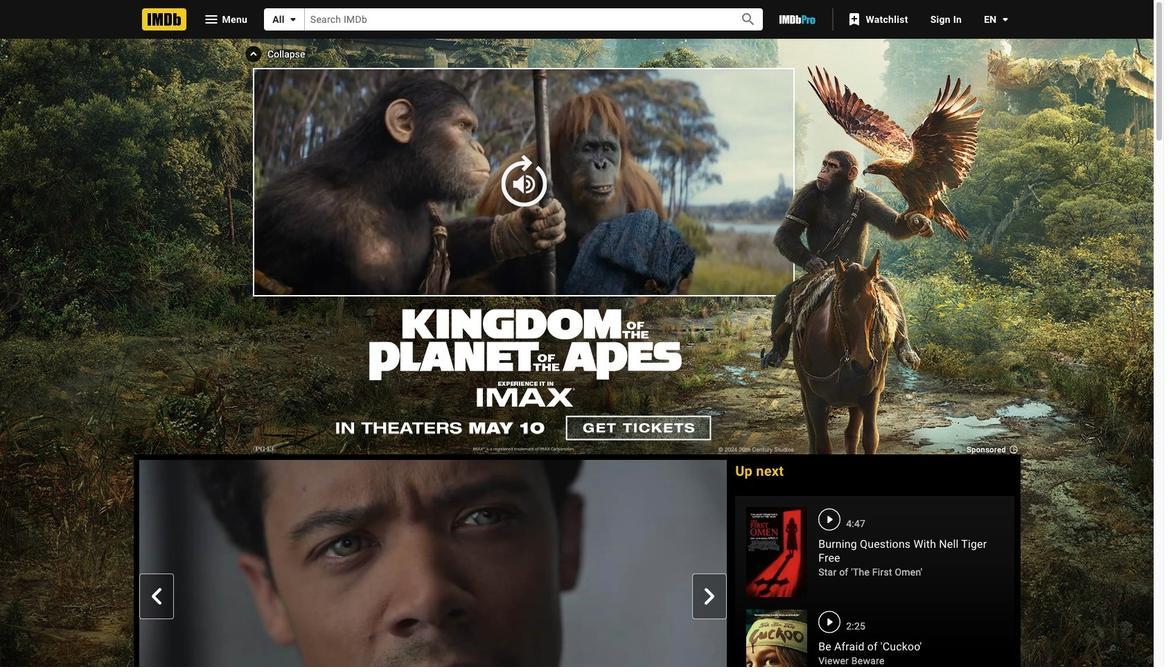 Task type: vqa. For each thing, say whether or not it's contained in the screenshot.
All Search Field
no



Task type: locate. For each thing, give the bounding box(es) containing it.
arrow drop down image
[[285, 11, 301, 28]]

chevron left inline image
[[148, 589, 165, 605]]

"interview with the vampire" season 2 image
[[139, 460, 727, 667]]

menu image
[[203, 11, 219, 28]]

group
[[139, 460, 727, 667]]

None search field
[[264, 8, 763, 30]]

watchlist image
[[847, 11, 863, 28]]

None field
[[305, 9, 725, 30]]

chevron right inline image
[[702, 589, 718, 605]]



Task type: describe. For each thing, give the bounding box(es) containing it.
cuckoo image
[[747, 610, 808, 667]]

the first omen image
[[747, 507, 808, 598]]

submit search image
[[740, 11, 757, 28]]

arrow drop down image
[[997, 11, 1014, 28]]

Search IMDb text field
[[305, 9, 725, 30]]



